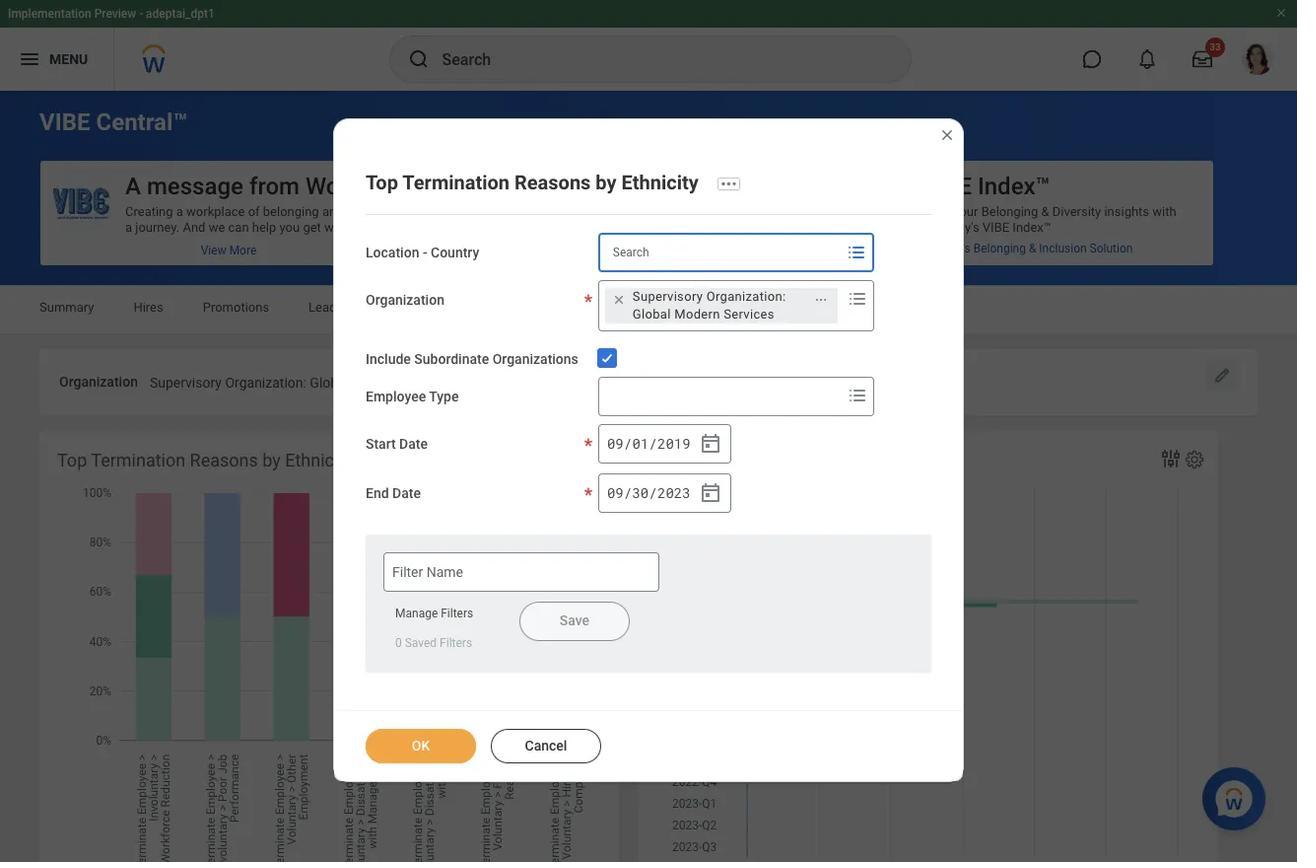 Task type: vqa. For each thing, say whether or not it's contained in the screenshot.


Task type: describe. For each thing, give the bounding box(es) containing it.
organization inside top termination reasons by ethnicity dialog
[[366, 292, 445, 307]]

top termination reasons by ethnicity inside dialog
[[366, 170, 699, 194]]

gender
[[865, 449, 922, 470]]

within
[[553, 535, 587, 550]]

2 vertical spatial and
[[643, 535, 664, 550]]

diversity inside measure relative performance to focus belonging & diversity efforts
[[993, 267, 1042, 282]]

notifications large image
[[1138, 49, 1158, 69]]

country
[[431, 244, 480, 260]]

/ right 30
[[649, 483, 658, 502]]

global for supervisory organization: global modern services text field
[[310, 375, 349, 391]]

both
[[524, 535, 549, 550]]

& up creating belonging and diversity in the workplace with vibe™
[[636, 173, 651, 200]]

manage
[[396, 607, 438, 621]]

at
[[567, 472, 578, 487]]

organization: for supervisory organization: global modern services text field
[[225, 375, 307, 391]]

2 watch webinar from the top
[[524, 441, 610, 455]]

start for "start date" group
[[366, 436, 396, 452]]

date for 09 / 30 / 2023
[[393, 486, 421, 502]]

rates
[[807, 449, 852, 470]]

efforts
[[1045, 267, 1084, 282]]

09/01/2019 text field
[[800, 363, 874, 397]]

30
[[633, 483, 649, 502]]

vibe index™
[[922, 173, 1051, 200]]

workday's belonging & inclusion solution link
[[837, 234, 1214, 263]]

thought
[[754, 173, 843, 200]]

change
[[764, 519, 805, 534]]

1 vertical spatial workday's
[[918, 242, 971, 255]]

Yes text field
[[692, 363, 714, 397]]

saved
[[405, 636, 437, 650]]

cancel
[[525, 737, 568, 753]]

include subordinate organizations element
[[692, 362, 714, 398]]

1 vertical spatial workday
[[590, 535, 639, 550]]

quarterly turnover rates - gender
[[657, 449, 922, 470]]

diversity inside drive your belonging & diversity insights with workday's vibe index™
[[1053, 204, 1102, 219]]

start date for start date element
[[726, 374, 788, 390]]

employee
[[366, 389, 426, 405]]

1 watch from the top
[[524, 315, 560, 329]]

Location - Country field
[[601, 234, 843, 270]]

relative
[[975, 251, 1020, 266]]

performance
[[1023, 251, 1097, 266]]

in inside uniting at workday for social justice we're taking action to examine our practices and accelerate progress in our company. learn how we're working together to create systemic change both within workday and externally. read blog
[[639, 504, 650, 519]]

ok button
[[366, 729, 476, 763]]

termination inside 'element'
[[91, 449, 186, 470]]

- inside banner
[[139, 7, 143, 21]]

0
[[396, 636, 402, 650]]

focus
[[1115, 251, 1150, 266]]

ok
[[412, 737, 430, 753]]

start date group
[[599, 425, 732, 464]]

supervisory for supervisory organization: global modern services text field
[[150, 375, 222, 391]]

to left create
[[656, 519, 667, 534]]

uniting at workday for social justice we're taking action to examine our practices and accelerate progress in our company. learn how we're working together to create systemic change both within workday and externally. read blog
[[524, 472, 805, 566]]

solution
[[1090, 242, 1134, 255]]

close pipeline diversity by gender image
[[940, 127, 956, 143]]

your
[[954, 204, 979, 219]]

top termination reasons by ethnicity link
[[366, 170, 699, 194]]

1 horizontal spatial our
[[701, 488, 720, 503]]

09 / 30 / 2023
[[608, 483, 691, 502]]

filters inside popup button
[[440, 636, 473, 650]]

2 watch from the top
[[524, 441, 560, 455]]

supervisory organization: global modern services for supervisory organization: global modern services "element"
[[633, 289, 787, 321]]

index™ inside drive your belonging & diversity insights with workday's vibe index™
[[1013, 220, 1052, 235]]

prompts image
[[845, 240, 869, 264]]

examine
[[649, 488, 698, 503]]

top termination reasons by ethnicity inside 'element'
[[57, 449, 353, 470]]

to down 'for'
[[635, 488, 646, 503]]

ethnicity inside top termination reasons by ethnicity 'element'
[[285, 449, 353, 470]]

top inside dialog
[[366, 170, 398, 194]]

learn
[[733, 504, 765, 519]]

0 horizontal spatial the
[[642, 346, 660, 361]]

the inside creating belonging and diversity in the workplace with vibe™
[[725, 204, 743, 219]]

progress
[[586, 504, 636, 519]]

workday's belonging & inclusion solution
[[918, 242, 1134, 255]]

vibe™
[[614, 220, 649, 235]]

subordinate inside main content
[[516, 374, 591, 390]]

09 for 09 / 30 / 2023
[[608, 483, 624, 502]]

type
[[429, 389, 459, 405]]

/ left 30
[[624, 483, 632, 502]]

measure relative performance to focus belonging & diversity efforts
[[922, 251, 1150, 282]]

inclusion
[[1040, 242, 1088, 255]]

belonging inside creating belonging and diversity in the workplace with vibe™
[[575, 204, 632, 219]]

path
[[664, 346, 690, 361]]

related actions image
[[815, 292, 828, 306]]

justice
[[691, 472, 733, 487]]

2023
[[658, 483, 691, 502]]

creating belonging and diversity in the workplace with vibe™
[[524, 204, 743, 235]]

measure
[[922, 251, 972, 266]]

with inside drive your belonging & diversity insights with workday's vibe index™
[[1153, 204, 1177, 219]]

with inside creating belonging and diversity in the workplace with vibe™
[[587, 220, 611, 235]]

global for supervisory organization: global modern services "element"
[[633, 306, 671, 321]]

create
[[670, 519, 706, 534]]

systemic
[[709, 519, 760, 534]]

organization: for supervisory organization: global modern services "element"
[[707, 289, 787, 304]]

vibe for vibe central™
[[39, 108, 90, 136]]

& inside drive your belonging & diversity insights with workday's vibe index™
[[1042, 204, 1050, 219]]

summary
[[39, 300, 94, 315]]

manage filters link
[[396, 607, 474, 621]]

quarterly turnover rates - gender element
[[639, 431, 1219, 862]]

Employee Type field
[[600, 379, 842, 415]]

modern for supervisory organization: global modern services text field
[[353, 375, 400, 391]]

taking
[[558, 488, 593, 503]]

/ right 01
[[649, 434, 658, 453]]

by inside top termination reasons by ethnicity 'element'
[[263, 449, 281, 470]]

search image
[[407, 47, 431, 71]]

preview
[[94, 7, 136, 21]]

we're
[[524, 488, 555, 503]]

ethnicity inside top termination reasons by ethnicity dialog
[[622, 170, 699, 194]]

hires
[[134, 300, 163, 315]]

drive
[[922, 204, 951, 219]]

diversity inside creating belonging and diversity in the workplace with vibe™
[[659, 204, 708, 219]]



Task type: locate. For each thing, give the bounding box(es) containing it.
prompts image for organization
[[846, 287, 870, 310]]

supervisory organization: global modern services, press delete to clear value. option
[[605, 288, 838, 323]]

include inside top termination reasons by ethnicity dialog
[[366, 351, 411, 367]]

1 vertical spatial watch
[[524, 441, 560, 455]]

date down employee type
[[400, 436, 428, 452]]

x small image
[[609, 290, 629, 309]]

top termination reasons by ethnicity dialog
[[333, 118, 965, 782]]

workplace
[[524, 220, 584, 235]]

0 vertical spatial date
[[760, 374, 788, 390]]

working
[[556, 519, 602, 534]]

vibe central™
[[39, 108, 188, 136]]

0 horizontal spatial start date
[[366, 436, 428, 452]]

1 vertical spatial the
[[642, 346, 660, 361]]

our down justice
[[701, 488, 720, 503]]

and up vibe™
[[635, 204, 656, 219]]

2 horizontal spatial -
[[856, 449, 861, 470]]

filters up 0 saved filters link
[[441, 607, 474, 621]]

creating
[[524, 204, 572, 219]]

2 prompts image from the top
[[846, 384, 870, 408]]

modern left type
[[353, 375, 400, 391]]

belonging & diversity thought leadership
[[524, 173, 966, 200]]

and inside creating belonging and diversity in the workplace with vibe™
[[635, 204, 656, 219]]

1 webinar from the top
[[563, 315, 610, 329]]

index™ up workday's belonging & inclusion solution
[[1013, 220, 1052, 235]]

organization down summary in the top of the page
[[59, 374, 138, 390]]

practices
[[723, 488, 775, 503]]

01
[[633, 434, 649, 453]]

supervisory inside text field
[[150, 375, 222, 391]]

0 horizontal spatial top termination reasons by ethnicity
[[57, 449, 353, 470]]

the down belonging & diversity thought leadership
[[725, 204, 743, 219]]

check small image
[[596, 346, 619, 370]]

include subordinate organizations up type
[[366, 351, 579, 367]]

organizations
[[493, 351, 579, 367], [594, 374, 680, 390]]

0 vertical spatial -
[[139, 7, 143, 21]]

date for 09 / 01 / 2019
[[400, 436, 428, 452]]

0 vertical spatial reasons
[[515, 170, 591, 194]]

2 webinar from the top
[[563, 441, 610, 455]]

tab list
[[20, 286, 1278, 333]]

subordinate down coming
[[516, 374, 591, 390]]

include right type
[[467, 374, 512, 390]]

supervisory organization: global modern services element
[[633, 288, 804, 323]]

belonging down country
[[411, 300, 468, 315]]

start for start date element
[[726, 374, 756, 390]]

supervisory down hires
[[150, 375, 222, 391]]

webinar up together
[[563, 315, 610, 329]]

include inside main content
[[467, 374, 512, 390]]

supervisory inside "element"
[[633, 289, 703, 304]]

organization
[[366, 292, 445, 307], [59, 374, 138, 390]]

1 horizontal spatial organization:
[[707, 289, 787, 304]]

reasons inside dialog
[[515, 170, 591, 194]]

watch up coming
[[524, 315, 560, 329]]

organizations down coming together on the path to equality
[[594, 374, 680, 390]]

- left country
[[423, 244, 428, 260]]

1 vertical spatial index™
[[1013, 220, 1052, 235]]

1 horizontal spatial -
[[423, 244, 428, 260]]

together
[[605, 519, 652, 534]]

1 vertical spatial supervisory
[[150, 375, 222, 391]]

employee type
[[366, 389, 459, 405]]

0 saved filters button
[[384, 631, 482, 655]]

date left 09/01/2019
[[760, 374, 788, 390]]

0 horizontal spatial ethnicity
[[285, 449, 353, 470]]

0 vertical spatial supervisory organization: global modern services
[[633, 289, 787, 321]]

1 horizontal spatial top
[[366, 170, 398, 194]]

watch up the uniting
[[524, 441, 560, 455]]

and down together
[[643, 535, 664, 550]]

uniting
[[524, 472, 564, 487]]

start inside top termination reasons by ethnicity dialog
[[366, 436, 396, 452]]

date inside main content
[[760, 374, 788, 390]]

filters right saved
[[440, 636, 473, 650]]

organization down location
[[366, 292, 445, 307]]

action
[[596, 488, 632, 503]]

global inside "element"
[[633, 306, 671, 321]]

quarterly
[[657, 449, 729, 470]]

in down 30
[[639, 504, 650, 519]]

1 vertical spatial watch webinar
[[524, 441, 610, 455]]

1 vertical spatial organizations
[[594, 374, 680, 390]]

promotions
[[203, 300, 269, 315]]

- inside top termination reasons by ethnicity dialog
[[423, 244, 428, 260]]

by inside top termination reasons by ethnicity dialog
[[596, 170, 617, 194]]

0 horizontal spatial services
[[403, 375, 455, 391]]

drive your belonging & diversity insights with workday's vibe index™
[[922, 204, 1177, 235]]

include subordinate organizations inside top termination reasons by ethnicity dialog
[[366, 351, 579, 367]]

vibe up relative
[[983, 220, 1010, 235]]

prompts image up rates
[[846, 384, 870, 408]]

1 vertical spatial -
[[423, 244, 428, 260]]

modern up "path"
[[675, 306, 721, 321]]

0 horizontal spatial by
[[263, 449, 281, 470]]

by up creating belonging and diversity in the workplace with vibe™
[[596, 170, 617, 194]]

accelerate
[[524, 504, 583, 519]]

belonging
[[524, 173, 630, 200], [575, 204, 632, 219], [982, 204, 1039, 219], [974, 242, 1027, 255], [922, 267, 979, 282], [411, 300, 468, 315]]

-
[[139, 7, 143, 21], [423, 244, 428, 260], [856, 449, 861, 470]]

diversity
[[657, 173, 749, 200], [659, 204, 708, 219], [1053, 204, 1102, 219], [993, 267, 1042, 282]]

0 vertical spatial watch webinar
[[524, 315, 610, 329]]

central™
[[96, 108, 188, 136]]

close environment banner image
[[1276, 7, 1288, 19]]

- inside main content
[[856, 449, 861, 470]]

adeptai_dpt1
[[146, 7, 215, 21]]

in
[[711, 204, 721, 219], [639, 504, 650, 519]]

tab list inside main content
[[20, 286, 1278, 333]]

start date inside top termination reasons by ethnicity dialog
[[366, 436, 428, 452]]

equality
[[708, 346, 753, 361]]

0 horizontal spatial supervisory organization: global modern services
[[150, 375, 455, 391]]

supervisory right x small icon
[[633, 289, 703, 304]]

services for supervisory organization: global modern services text field
[[403, 375, 455, 391]]

0 vertical spatial 09
[[608, 434, 624, 453]]

global inside text field
[[310, 375, 349, 391]]

0 vertical spatial termination
[[403, 170, 510, 194]]

0 horizontal spatial leadership
[[309, 300, 372, 315]]

0 vertical spatial and
[[635, 204, 656, 219]]

09 left 01
[[608, 434, 624, 453]]

organization:
[[707, 289, 787, 304], [225, 375, 307, 391]]

- right preview
[[139, 7, 143, 21]]

top termination reasons by ethnicity element
[[39, 431, 619, 862]]

0 horizontal spatial include
[[366, 351, 411, 367]]

organizations inside top termination reasons by ethnicity dialog
[[493, 351, 579, 367]]

supervisory
[[633, 289, 703, 304], [150, 375, 222, 391]]

organization: down promotions
[[225, 375, 307, 391]]

0 horizontal spatial organization
[[59, 374, 138, 390]]

belonging down measure
[[922, 267, 979, 282]]

0 horizontal spatial subordinate
[[415, 351, 489, 367]]

modern for supervisory organization: global modern services "element"
[[675, 306, 721, 321]]

ethnicity up creating belonging and diversity in the workplace with vibe™
[[622, 170, 699, 194]]

1 vertical spatial by
[[263, 449, 281, 470]]

2 vertical spatial -
[[856, 449, 861, 470]]

1 horizontal spatial supervisory organization: global modern services
[[633, 289, 787, 321]]

implementation preview -   adeptai_dpt1
[[8, 7, 215, 21]]

0 vertical spatial by
[[596, 170, 617, 194]]

- right rates
[[856, 449, 861, 470]]

on
[[625, 346, 639, 361]]

0 vertical spatial organization:
[[707, 289, 787, 304]]

0 horizontal spatial top
[[57, 449, 87, 470]]

09 inside "start date" group
[[608, 434, 624, 453]]

we're
[[524, 519, 553, 534]]

0 vertical spatial organizations
[[493, 351, 579, 367]]

start date element
[[800, 362, 874, 398]]

09
[[608, 434, 624, 453], [608, 483, 624, 502]]

company.
[[675, 504, 730, 519]]

include subordinate organizations
[[366, 351, 579, 367], [467, 374, 680, 390]]

organization: inside text field
[[225, 375, 307, 391]]

belonging inside measure relative performance to focus belonging & diversity efforts
[[922, 267, 979, 282]]

1 vertical spatial webinar
[[563, 441, 610, 455]]

webinar up at in the left of the page
[[563, 441, 610, 455]]

leadership up drive
[[848, 173, 966, 200]]

implementation
[[8, 7, 91, 21]]

1 horizontal spatial with
[[1153, 204, 1177, 219]]

and up 'how'
[[778, 488, 800, 503]]

0 vertical spatial modern
[[675, 306, 721, 321]]

& left inclusion
[[1030, 242, 1037, 255]]

modern inside "element"
[[675, 306, 721, 321]]

1 vertical spatial global
[[310, 375, 349, 391]]

in inside creating belonging and diversity in the workplace with vibe™
[[711, 204, 721, 219]]

1 horizontal spatial termination
[[403, 170, 510, 194]]

1 vertical spatial termination
[[91, 449, 186, 470]]

0 vertical spatial supervisory
[[633, 289, 703, 304]]

belonging down 'your'
[[974, 242, 1027, 255]]

0 horizontal spatial organization:
[[225, 375, 307, 391]]

the right on
[[642, 346, 660, 361]]

1 vertical spatial include subordinate organizations
[[467, 374, 680, 390]]

organizations inside main content
[[594, 374, 680, 390]]

1 horizontal spatial organization
[[366, 292, 445, 307]]

termination inside dialog
[[403, 170, 510, 194]]

0 saved filters
[[396, 636, 473, 650]]

global
[[633, 306, 671, 321], [310, 375, 349, 391]]

for
[[634, 472, 650, 487]]

supervisory organization: global modern services inside main content
[[150, 375, 455, 391]]

0 saved filters link
[[396, 636, 473, 650]]

calendar image
[[699, 482, 723, 505]]

manage filters
[[396, 607, 474, 621]]

& down relative
[[982, 267, 990, 282]]

ethnicity
[[622, 170, 699, 194], [285, 449, 353, 470]]

09 up progress
[[608, 483, 624, 502]]

1 horizontal spatial include
[[467, 374, 512, 390]]

0 vertical spatial vibe
[[39, 108, 90, 136]]

watch webinar up at in the left of the page
[[524, 441, 610, 455]]

index™
[[978, 173, 1051, 200], [1013, 220, 1052, 235]]

services inside text field
[[403, 375, 455, 391]]

ethnicity down organization 'element'
[[285, 449, 353, 470]]

1 horizontal spatial top termination reasons by ethnicity
[[366, 170, 699, 194]]

include subordinate organizations down together
[[467, 374, 680, 390]]

0 vertical spatial subordinate
[[415, 351, 489, 367]]

1 vertical spatial ethnicity
[[285, 449, 353, 470]]

2 vertical spatial date
[[393, 486, 421, 502]]

to right "path"
[[693, 346, 704, 361]]

1 vertical spatial subordinate
[[516, 374, 591, 390]]

end date
[[366, 486, 421, 502]]

reasons inside 'element'
[[190, 449, 258, 470]]

workday down together
[[590, 535, 639, 550]]

/ left 01
[[624, 434, 632, 453]]

Supervisory Organization: Global Modern Services text field
[[150, 363, 455, 397]]

0 horizontal spatial start
[[366, 436, 396, 452]]

vibe inside drive your belonging & diversity insights with workday's vibe index™
[[983, 220, 1010, 235]]

global left employee
[[310, 375, 349, 391]]

our down examine
[[653, 504, 671, 519]]

main content
[[0, 91, 1298, 862]]

workday's
[[922, 220, 980, 235], [918, 242, 971, 255]]

0 vertical spatial index™
[[978, 173, 1051, 200]]

1 horizontal spatial subordinate
[[516, 374, 591, 390]]

services for supervisory organization: global modern services "element"
[[724, 306, 775, 321]]

1 horizontal spatial start date
[[726, 374, 788, 390]]

reasons
[[515, 170, 591, 194], [190, 449, 258, 470]]

by down supervisory organization: global modern services text field
[[263, 449, 281, 470]]

0 horizontal spatial supervisory
[[150, 375, 222, 391]]

coming
[[524, 346, 568, 361]]

calendar image
[[699, 432, 723, 456]]

0 horizontal spatial vibe
[[39, 108, 90, 136]]

1 horizontal spatial by
[[596, 170, 617, 194]]

date
[[760, 374, 788, 390], [400, 436, 428, 452], [393, 486, 421, 502]]

leadership
[[848, 173, 966, 200], [309, 300, 372, 315]]

Filter Name text field
[[384, 553, 660, 592]]

social
[[653, 472, 688, 487]]

workday's inside drive your belonging & diversity insights with workday's vibe index™
[[922, 220, 980, 235]]

externally.
[[667, 535, 725, 550]]

read
[[524, 551, 553, 566]]

start date down employee
[[366, 436, 428, 452]]

modern
[[675, 306, 721, 321], [353, 375, 400, 391]]

0 vertical spatial include subordinate organizations
[[366, 351, 579, 367]]

include up employee
[[366, 351, 411, 367]]

profile logan mcneil element
[[1231, 37, 1286, 81]]

start date down equality
[[726, 374, 788, 390]]

1 vertical spatial our
[[653, 504, 671, 519]]

insights
[[1105, 204, 1150, 219]]

0 vertical spatial ethnicity
[[622, 170, 699, 194]]

1 09 from the top
[[608, 434, 624, 453]]

to left focus
[[1100, 251, 1112, 266]]

prompts image for employee type
[[846, 384, 870, 408]]

1 vertical spatial 09
[[608, 483, 624, 502]]

0 vertical spatial workday's
[[922, 220, 980, 235]]

edit image
[[1213, 366, 1233, 386]]

organization: inside "element"
[[707, 289, 787, 304]]

0 vertical spatial workday
[[581, 472, 631, 487]]

belonging up vibe™
[[575, 204, 632, 219]]

belonging down vibe index™
[[982, 204, 1039, 219]]

location - country
[[366, 244, 480, 260]]

with
[[1153, 204, 1177, 219], [587, 220, 611, 235]]

cancel button
[[491, 729, 602, 763]]

end
[[366, 486, 389, 502]]

1 vertical spatial filters
[[440, 636, 473, 650]]

belonging inside drive your belonging & diversity insights with workday's vibe index™
[[982, 204, 1039, 219]]

1 vertical spatial top termination reasons by ethnicity
[[57, 449, 353, 470]]

0 horizontal spatial in
[[639, 504, 650, 519]]

vibe for vibe index™
[[922, 173, 973, 200]]

09 inside end date group
[[608, 483, 624, 502]]

& inside measure relative performance to focus belonging & diversity efforts
[[982, 267, 990, 282]]

how
[[768, 504, 792, 519]]

workday up the action
[[581, 472, 631, 487]]

1 horizontal spatial leadership
[[848, 173, 966, 200]]

1 horizontal spatial organizations
[[594, 374, 680, 390]]

inbox large image
[[1193, 49, 1213, 69]]

0 vertical spatial our
[[701, 488, 720, 503]]

1 horizontal spatial in
[[711, 204, 721, 219]]

tab list containing summary
[[20, 286, 1278, 333]]

date right the end
[[393, 486, 421, 502]]

vibe left central™
[[39, 108, 90, 136]]

services inside "element"
[[724, 306, 775, 321]]

turnover
[[733, 449, 802, 470]]

with right insights
[[1153, 204, 1177, 219]]

0 vertical spatial include
[[366, 351, 411, 367]]

prompts image right related actions image
[[846, 287, 870, 310]]

start date for "start date" group
[[366, 436, 428, 452]]

modern inside text field
[[353, 375, 400, 391]]

1 watch webinar from the top
[[524, 315, 610, 329]]

together
[[571, 346, 622, 361]]

start down equality
[[726, 374, 756, 390]]

0 horizontal spatial termination
[[91, 449, 186, 470]]

organization element
[[150, 362, 455, 398]]

implementation preview -   adeptai_dpt1 banner
[[0, 0, 1298, 91]]

supervisory organization: global modern services inside "element"
[[633, 289, 787, 321]]

tab
[[508, 286, 554, 333]]

supervisory organization: global modern services
[[633, 289, 787, 321], [150, 375, 455, 391]]

0 vertical spatial prompts image
[[846, 287, 870, 310]]

yes
[[692, 375, 714, 391]]

in down belonging & diversity thought leadership
[[711, 204, 721, 219]]

1 horizontal spatial ethnicity
[[622, 170, 699, 194]]

the
[[725, 204, 743, 219], [642, 346, 660, 361]]

0 horizontal spatial with
[[587, 220, 611, 235]]

subordinate up type
[[415, 351, 489, 367]]

0 vertical spatial start
[[726, 374, 756, 390]]

1 horizontal spatial modern
[[675, 306, 721, 321]]

index™ up drive your belonging & diversity insights with workday's vibe index™
[[978, 173, 1051, 200]]

0 vertical spatial leadership
[[848, 173, 966, 200]]

prompts image
[[846, 287, 870, 310], [846, 384, 870, 408]]

termination
[[403, 170, 510, 194], [91, 449, 186, 470]]

supervisory for supervisory organization: global modern services "element"
[[633, 289, 703, 304]]

our
[[701, 488, 720, 503], [653, 504, 671, 519]]

2019
[[658, 434, 691, 453]]

main content containing vibe central™
[[0, 91, 1298, 862]]

location
[[366, 244, 420, 260]]

organizations left check small icon
[[493, 351, 579, 367]]

0 vertical spatial top
[[366, 170, 398, 194]]

0 horizontal spatial organizations
[[493, 351, 579, 367]]

blog
[[556, 551, 581, 566]]

start up the end
[[366, 436, 396, 452]]

09/01/2019
[[800, 375, 874, 391]]

filters
[[441, 607, 474, 621], [440, 636, 473, 650]]

0 vertical spatial global
[[633, 306, 671, 321]]

watch webinar up coming
[[524, 315, 610, 329]]

subordinate inside top termination reasons by ethnicity dialog
[[415, 351, 489, 367]]

2 09 from the top
[[608, 483, 624, 502]]

1 horizontal spatial global
[[633, 306, 671, 321]]

start date inside main content
[[726, 374, 788, 390]]

end date group
[[599, 474, 732, 513]]

organization: down location - country field
[[707, 289, 787, 304]]

coming together on the path to equality
[[524, 346, 753, 361]]

09 / 01 / 2019
[[608, 434, 691, 453]]

belonging up creating on the left top of the page
[[524, 173, 630, 200]]

1 horizontal spatial vibe
[[922, 173, 973, 200]]

leadership down location
[[309, 300, 372, 315]]

vibe up drive
[[922, 173, 973, 200]]

1 vertical spatial services
[[403, 375, 455, 391]]

to inside measure relative performance to focus belonging & diversity efforts
[[1100, 251, 1112, 266]]

& up inclusion
[[1042, 204, 1050, 219]]

09 for 09 / 01 / 2019
[[608, 434, 624, 453]]

0 vertical spatial webinar
[[563, 315, 610, 329]]

0 horizontal spatial modern
[[353, 375, 400, 391]]

1 prompts image from the top
[[846, 287, 870, 310]]

0 horizontal spatial -
[[139, 7, 143, 21]]

1 vertical spatial and
[[778, 488, 800, 503]]

supervisory organization: global modern services for supervisory organization: global modern services text field
[[150, 375, 455, 391]]

with left vibe™
[[587, 220, 611, 235]]

0 horizontal spatial our
[[653, 504, 671, 519]]

global right x small icon
[[633, 306, 671, 321]]

top inside 'element'
[[57, 449, 87, 470]]

1 vertical spatial start date
[[366, 436, 428, 452]]

0 vertical spatial organization
[[366, 292, 445, 307]]

1 horizontal spatial reasons
[[515, 170, 591, 194]]

0 vertical spatial filters
[[441, 607, 474, 621]]

watch webinar
[[524, 315, 610, 329], [524, 441, 610, 455]]



